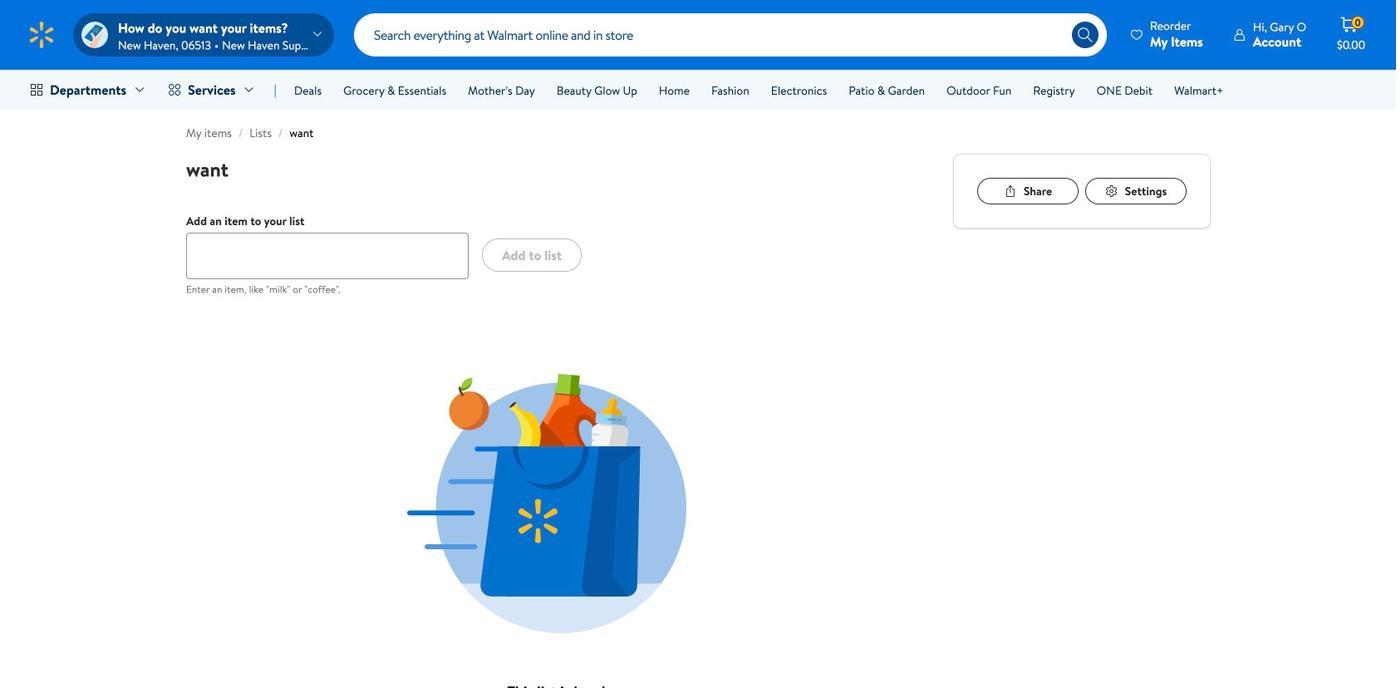 Task type: describe. For each thing, give the bounding box(es) containing it.
search icon image
[[1077, 27, 1094, 43]]



Task type: locate. For each thing, give the bounding box(es) containing it.
Search search field
[[354, 13, 1107, 57]]

Walmart Site-Wide search field
[[354, 13, 1107, 57]]

None text field
[[186, 233, 469, 279]]

 image
[[81, 22, 108, 48]]

walmart homepage image
[[27, 20, 57, 50]]



Task type: vqa. For each thing, say whether or not it's contained in the screenshot.
beauty in the bottom left of the page
no



